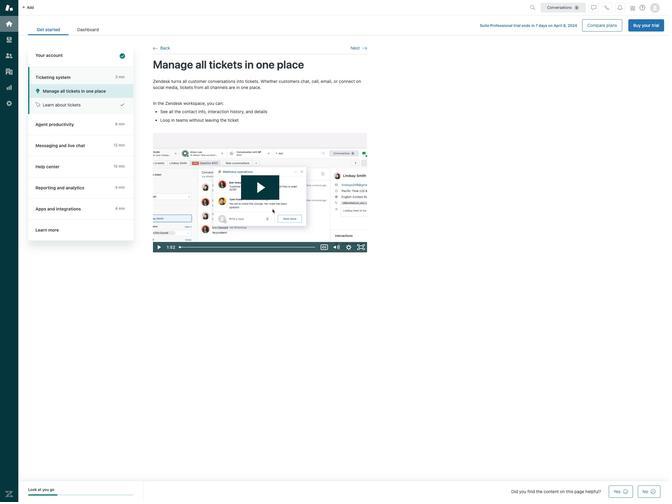 Task type: locate. For each thing, give the bounding box(es) containing it.
tab list
[[28, 24, 107, 35]]

tab
[[69, 24, 107, 35]]

admin image
[[5, 100, 13, 108]]

progress-bar progress bar
[[28, 495, 134, 496]]

video thumbnail image
[[153, 133, 368, 253], [153, 133, 368, 253]]

region
[[153, 79, 368, 253]]

main element
[[0, 0, 18, 503]]

April 8, 2024 text field
[[554, 23, 578, 28]]

footer
[[18, 482, 670, 503]]

content-title region
[[153, 60, 368, 69]]

heading
[[28, 45, 134, 67]]

reporting image
[[5, 84, 13, 92]]

zendesk support image
[[5, 4, 13, 12]]



Task type: vqa. For each thing, say whether or not it's contained in the screenshot.
Get Started icon
yes



Task type: describe. For each thing, give the bounding box(es) containing it.
zendesk image
[[5, 491, 13, 499]]

organizations image
[[5, 68, 13, 76]]

zendesk products image
[[631, 6, 636, 10]]

button displays agent's chat status as invisible. image
[[592, 5, 597, 10]]

get started image
[[5, 20, 13, 28]]

customers image
[[5, 52, 13, 60]]

video element
[[153, 133, 368, 253]]

progress bar image
[[28, 495, 57, 496]]

notifications image
[[618, 5, 623, 10]]

views image
[[5, 36, 13, 44]]

get help image
[[640, 5, 646, 10]]



